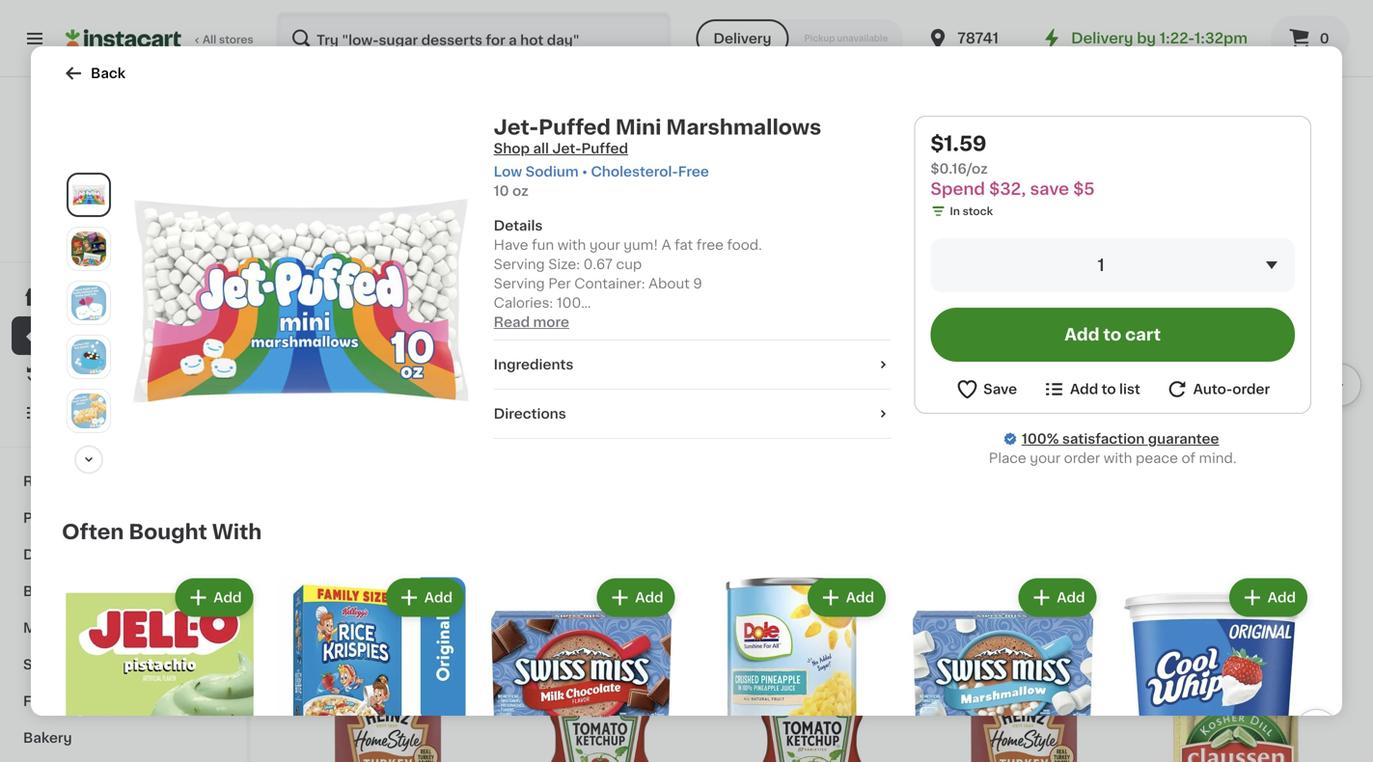 Task type: vqa. For each thing, say whether or not it's contained in the screenshot.
left 100%
yes



Task type: locate. For each thing, give the bounding box(es) containing it.
1 vertical spatial with
[[1104, 452, 1132, 465]]

1 $ from the left
[[505, 432, 513, 442]]

mind.
[[1199, 452, 1237, 465]]

guarantee down "prices"
[[149, 234, 204, 245]]

seafood
[[77, 621, 135, 635]]

0 horizontal spatial satisfaction
[[81, 234, 146, 245]]

0 horizontal spatial puffed
[[539, 117, 611, 138]]

shop up low
[[494, 142, 530, 155]]

2
[[725, 431, 738, 451], [1149, 431, 1162, 451]]

1 horizontal spatial $
[[718, 432, 725, 442]]

mini inside jet-puffed mini marshmallows shop all jet-puffed low sodium • cholesterol-free 10 oz
[[616, 117, 662, 138]]

2 39 from the left
[[1164, 432, 1178, 442]]

details have fun with your yum! a fat free food. serving size: 0.67 cup serving per container: about 9 calories: 100 read more
[[494, 219, 762, 329]]

candy & chocolate jet-puffed mini marshmallows hero image
[[131, 131, 471, 471]]

add to list
[[1070, 383, 1140, 396]]

1 vertical spatial satisfaction
[[1062, 432, 1145, 446]]

satisfaction inside button
[[81, 234, 146, 245]]

mini down $1.59 element
[[1003, 456, 1031, 470]]

0 horizontal spatial 1
[[513, 431, 521, 451]]

100% satisfaction guarantee up place your order with peace of mind.
[[1022, 432, 1219, 446]]

10
[[494, 184, 509, 198]]

1 vertical spatial mini
[[1003, 456, 1031, 470]]

with up the "size:"
[[557, 238, 586, 252]]

100% inside button
[[49, 234, 79, 245]]

satisfaction down 'higher than in-store prices'
[[81, 234, 146, 245]]

0 vertical spatial serving
[[494, 258, 545, 271]]

your up 0.67 on the left of page
[[590, 238, 620, 252]]

guarantee up of
[[1148, 432, 1219, 446]]

1 vertical spatial 100% satisfaction guarantee
[[1022, 432, 1219, 446]]

free
[[678, 165, 709, 179]]

with for peace
[[1104, 452, 1132, 465]]

0 horizontal spatial $ 2 39
[[718, 431, 754, 451]]

39
[[740, 432, 754, 442], [1164, 432, 1178, 442]]

39 up peace
[[1164, 432, 1178, 442]]

$ 2 39 up peace
[[1142, 431, 1178, 451]]

2 view from the top
[[1248, 609, 1282, 623]]

0 horizontal spatial 39
[[740, 432, 754, 442]]

with down 100% satisfaction guarantee link
[[1104, 452, 1132, 465]]

$1.59 element
[[926, 428, 1123, 453]]

0 vertical spatial 100%
[[49, 234, 79, 245]]

serving down the have
[[494, 258, 545, 271]]

add inside button
[[1070, 383, 1098, 396]]

1 vertical spatial more
[[1285, 609, 1321, 623]]

shop
[[494, 142, 530, 155], [54, 290, 90, 304]]

1 horizontal spatial mini
[[1003, 456, 1031, 470]]

directions button
[[494, 404, 891, 424]]

to
[[1103, 327, 1121, 343], [1102, 383, 1116, 396]]

9
[[693, 277, 702, 290]]

0 vertical spatial satisfaction
[[81, 234, 146, 245]]

save button
[[956, 377, 1017, 401]]

1 horizontal spatial 39
[[1164, 432, 1178, 442]]

$ inside $ 1 99
[[505, 432, 513, 442]]

78741
[[958, 31, 999, 45]]

1 vertical spatial 1
[[513, 431, 521, 451]]

view more link
[[1248, 172, 1335, 191], [1248, 606, 1335, 626]]

1 horizontal spatial $ 2 39
[[1142, 431, 1178, 451]]

1 horizontal spatial 2
[[1149, 431, 1162, 451]]

cholesterol-
[[591, 165, 678, 179]]

again
[[97, 368, 136, 381]]

1 vertical spatial serving
[[494, 277, 545, 290]]

1 horizontal spatial order
[[1233, 383, 1270, 396]]

$ down directions button
[[718, 432, 725, 442]]

directions
[[494, 407, 566, 421]]

100% satisfaction guarantee down higher than in-store prices "link"
[[49, 234, 204, 245]]

delivery inside button
[[713, 32, 772, 45]]

2 down directions button
[[725, 431, 738, 451]]

100% up place at bottom right
[[1022, 432, 1059, 446]]

with
[[557, 238, 586, 252], [1104, 452, 1132, 465]]

1 vertical spatial jet-
[[926, 456, 954, 470]]

mini inside jet-puffed mini marshmallows
[[1003, 456, 1031, 470]]

view more for second view more link
[[1248, 609, 1321, 623]]

0 vertical spatial 100% satisfaction guarantee
[[49, 234, 204, 245]]

100% down the 'higher'
[[49, 234, 79, 245]]

service type group
[[696, 19, 903, 58]]

store
[[125, 215, 154, 225]]

0 vertical spatial view more
[[1248, 175, 1321, 188]]

to left list
[[1102, 383, 1116, 396]]

$ left the 99
[[505, 432, 513, 442]]

dairy & eggs
[[23, 548, 113, 562]]

1:32pm
[[1195, 31, 1248, 45]]

0 horizontal spatial guarantee
[[149, 234, 204, 245]]

1 horizontal spatial 1
[[1098, 257, 1105, 274]]

1 vertical spatial view
[[1248, 609, 1282, 623]]

auto-
[[1193, 383, 1233, 396]]

1 horizontal spatial satisfaction
[[1062, 432, 1145, 446]]

produce
[[23, 511, 82, 525]]

1 horizontal spatial guarantee
[[1148, 432, 1219, 446]]

0 vertical spatial view more link
[[1248, 172, 1335, 191]]

1 vertical spatial to
[[1102, 383, 1116, 396]]

0 vertical spatial view
[[1248, 175, 1282, 188]]

0 horizontal spatial 100% satisfaction guarantee
[[49, 234, 204, 245]]

0 vertical spatial marshmallows
[[666, 117, 821, 138]]

enlarge candy & chocolate jet-puffed mini marshmallows angle_top (opens in a new tab) image
[[71, 394, 106, 428]]

puffed inside jet-puffed mini marshmallows shop all jet-puffed low sodium • cholesterol-free 10 oz
[[539, 117, 611, 138]]

0 button
[[1271, 15, 1350, 62]]

0 vertical spatial more
[[1285, 175, 1321, 188]]

size:
[[548, 258, 580, 271]]

1 vertical spatial your
[[1030, 452, 1061, 465]]

1 horizontal spatial delivery
[[1071, 31, 1133, 45]]

oz
[[512, 184, 529, 198]]

0 horizontal spatial $
[[505, 432, 513, 442]]

puffed down $1.59 element
[[954, 456, 999, 470]]

item carousel region containing add
[[35, 567, 1338, 762]]

mini for jet-puffed mini marshmallows
[[1003, 456, 1031, 470]]

$ 2 39 down directions button
[[718, 431, 754, 451]]

auto-order
[[1193, 383, 1270, 396]]

puffed for jet-puffed mini marshmallows shop all jet-puffed low sodium • cholesterol-free 10 oz
[[539, 117, 611, 138]]

product group
[[290, 224, 486, 546], [502, 224, 698, 527], [714, 224, 910, 546], [926, 224, 1123, 566], [1138, 224, 1335, 546], [62, 575, 257, 762], [273, 575, 468, 762], [483, 575, 679, 762], [694, 575, 890, 762], [905, 575, 1101, 762], [1116, 575, 1311, 762], [290, 658, 486, 762], [502, 658, 698, 762], [714, 658, 910, 762], [926, 658, 1123, 762], [1138, 658, 1335, 762]]

0 horizontal spatial 2
[[725, 431, 738, 451]]

h-e-b link
[[81, 100, 166, 208]]

0 vertical spatial puffed
[[539, 117, 611, 138]]

1 vertical spatial order
[[1064, 452, 1100, 465]]

bakery link
[[12, 720, 234, 757]]

order down 100% satisfaction guarantee link
[[1064, 452, 1100, 465]]

meat
[[23, 621, 59, 635]]

0
[[1320, 32, 1329, 45]]

satisfaction up place your order with peace of mind.
[[1062, 432, 1145, 446]]

2 horizontal spatial $
[[1142, 432, 1149, 442]]

recipes
[[23, 475, 80, 488]]

to inside 'button'
[[1103, 327, 1121, 343]]

than
[[83, 215, 108, 225]]

1 vertical spatial marshmallows
[[926, 476, 1023, 489]]

jet- left place at bottom right
[[926, 456, 954, 470]]

100% satisfaction guarantee link
[[1022, 429, 1219, 449]]

0 horizontal spatial mini
[[616, 117, 662, 138]]

jet-puffed mini marshmallows button
[[926, 224, 1123, 507]]

0 vertical spatial with
[[557, 238, 586, 252]]

marshmallows for jet-puffed mini marshmallows shop all jet-puffed low sodium • cholesterol-free 10 oz
[[666, 117, 821, 138]]

higher
[[44, 215, 81, 225]]

to left cart on the right of page
[[1103, 327, 1121, 343]]

0 horizontal spatial with
[[557, 238, 586, 252]]

& left the sauces
[[426, 606, 444, 626]]

None search field
[[276, 12, 671, 66]]

1 vertical spatial 100%
[[1022, 432, 1059, 446]]

enlarge candy & chocolate jet-puffed mini marshmallows angle_right (opens in a new tab) image
[[71, 285, 106, 320]]

1 horizontal spatial 100% satisfaction guarantee
[[1022, 432, 1219, 446]]

h-e-b
[[102, 192, 144, 206]]

$ 1 99
[[505, 431, 538, 451]]

&
[[64, 548, 75, 562], [426, 606, 444, 626], [62, 621, 73, 635], [77, 658, 88, 672]]

1 2 from the left
[[725, 431, 738, 451]]

b
[[134, 192, 144, 206]]

2 up peace
[[1149, 431, 1162, 451]]

jet-puffed mini marshmallows
[[926, 456, 1031, 489]]

to for cart
[[1103, 327, 1121, 343]]

1 horizontal spatial jet-
[[926, 456, 954, 470]]

1 vertical spatial view more link
[[1248, 606, 1335, 626]]

in stock
[[950, 206, 993, 217]]

1 horizontal spatial 100%
[[1022, 432, 1059, 446]]

0 vertical spatial to
[[1103, 327, 1121, 343]]

0 vertical spatial guarantee
[[149, 234, 204, 245]]

more
[[1285, 175, 1321, 188], [1285, 609, 1321, 623]]

frozen link
[[12, 683, 234, 720]]

cool
[[1138, 456, 1170, 470]]

1 vertical spatial view more
[[1248, 609, 1321, 623]]

to inside button
[[1102, 383, 1116, 396]]

puffed
[[539, 117, 611, 138], [954, 456, 999, 470]]

0 horizontal spatial jet-
[[494, 117, 539, 138]]

more
[[533, 316, 569, 329]]

0 horizontal spatial 100%
[[49, 234, 79, 245]]

food.
[[727, 238, 762, 252]]

shop up deals
[[54, 290, 90, 304]]

marshmallows down place at bottom right
[[926, 476, 1023, 489]]

candy
[[91, 658, 137, 672]]

with inside details have fun with your yum! a fat free food. serving size: 0.67 cup serving per container: about 9 calories: 100 read more
[[557, 238, 586, 252]]

1 view more from the top
[[1248, 175, 1321, 188]]

sauces
[[448, 606, 527, 626]]

& inside condiments & sauces link
[[426, 606, 444, 626]]

lists
[[54, 406, 87, 420]]

jet- inside jet-puffed mini marshmallows
[[926, 456, 954, 470]]

$
[[505, 432, 513, 442], [718, 432, 725, 442], [1142, 432, 1149, 442]]

1 horizontal spatial shop
[[494, 142, 530, 155]]

1 39 from the left
[[740, 432, 754, 442]]

0 vertical spatial shop
[[494, 142, 530, 155]]

ingredients
[[494, 358, 574, 372]]

produce link
[[12, 500, 234, 537]]

satisfaction
[[81, 234, 146, 245], [1062, 432, 1145, 446]]

0 horizontal spatial shop
[[54, 290, 90, 304]]

$ up peace
[[1142, 432, 1149, 442]]

1 field
[[931, 238, 1295, 292]]

condiments & sauces
[[290, 606, 527, 626]]

save
[[984, 383, 1017, 396]]

item carousel region
[[290, 216, 1362, 574], [35, 567, 1338, 762]]

& inside the snacks & candy link
[[77, 658, 88, 672]]

1 horizontal spatial marshmallows
[[926, 476, 1023, 489]]

extra
[[1211, 456, 1246, 470]]

39 down directions button
[[740, 432, 754, 442]]

your right place at bottom right
[[1030, 452, 1061, 465]]

& right meat
[[62, 621, 73, 635]]

order inside button
[[1233, 383, 1270, 396]]

jet- up all
[[494, 117, 539, 138]]

marshmallows inside jet-puffed mini marshmallows shop all jet-puffed low sodium • cholesterol-free 10 oz
[[666, 117, 821, 138]]

78741 button
[[927, 12, 1042, 66]]

3 $ from the left
[[1142, 432, 1149, 442]]

auto-order button
[[1165, 377, 1270, 401]]

yum!
[[624, 238, 658, 252]]

serving up the calories:
[[494, 277, 545, 290]]

deals link
[[12, 317, 234, 355]]

0 horizontal spatial marshmallows
[[666, 117, 821, 138]]

0 horizontal spatial your
[[590, 238, 620, 252]]

puffed inside jet-puffed mini marshmallows
[[954, 456, 999, 470]]

add to list button
[[1042, 377, 1140, 401]]

1 horizontal spatial with
[[1104, 452, 1132, 465]]

bought
[[129, 522, 207, 542]]

1 up add to cart 'button'
[[1098, 257, 1105, 274]]

1 horizontal spatial your
[[1030, 452, 1061, 465]]

order up 'mind.'
[[1233, 383, 1270, 396]]

puffed up jet-
[[539, 117, 611, 138]]

& left candy
[[77, 658, 88, 672]]

buy it again link
[[12, 355, 234, 394]]

0 vertical spatial your
[[590, 238, 620, 252]]

1 vertical spatial guarantee
[[1148, 432, 1219, 446]]

0 vertical spatial mini
[[616, 117, 662, 138]]

place
[[989, 452, 1027, 465]]

marshmallows up free
[[666, 117, 821, 138]]

cart
[[1125, 327, 1161, 343]]

a
[[662, 238, 671, 252]]

1 vertical spatial puffed
[[954, 456, 999, 470]]

list
[[1119, 383, 1140, 396]]

read
[[494, 316, 530, 329]]

2 view more from the top
[[1248, 609, 1321, 623]]

2 serving from the top
[[494, 277, 545, 290]]

marshmallows inside jet-puffed mini marshmallows
[[926, 476, 1023, 489]]

1 horizontal spatial puffed
[[954, 456, 999, 470]]

& inside the dairy & eggs link
[[64, 548, 75, 562]]

1
[[1098, 257, 1105, 274], [513, 431, 521, 451]]

0 vertical spatial 1
[[1098, 257, 1105, 274]]

jet- inside jet-puffed mini marshmallows shop all jet-puffed low sodium • cholesterol-free 10 oz
[[494, 117, 539, 138]]

mini up puffed
[[616, 117, 662, 138]]

0 vertical spatial order
[[1233, 383, 1270, 396]]

100
[[557, 296, 581, 310]]

& inside "meat & seafood" link
[[62, 621, 73, 635]]

0 vertical spatial jet-
[[494, 117, 539, 138]]

1 left the 99
[[513, 431, 521, 451]]

spend
[[931, 181, 985, 197]]

all stores
[[203, 34, 253, 45]]

delivery
[[1071, 31, 1133, 45], [713, 32, 772, 45]]

1 $ 2 39 from the left
[[718, 431, 754, 451]]

e-
[[119, 192, 134, 206]]

0 horizontal spatial delivery
[[713, 32, 772, 45]]

2 2 from the left
[[1149, 431, 1162, 451]]

& for meat
[[62, 621, 73, 635]]

back
[[91, 67, 126, 80]]

& left eggs
[[64, 548, 75, 562]]



Task type: describe. For each thing, give the bounding box(es) containing it.
snacks & candy link
[[12, 647, 234, 683]]

2 more from the top
[[1285, 609, 1321, 623]]

recipes link
[[12, 463, 234, 500]]

peace
[[1136, 452, 1178, 465]]

dairy
[[23, 548, 61, 562]]

it
[[85, 368, 94, 381]]

guarantee inside 100% satisfaction guarantee button
[[149, 234, 204, 245]]

place your order with peace of mind.
[[989, 452, 1237, 465]]

often bought with
[[62, 522, 262, 542]]

1 serving from the top
[[494, 258, 545, 271]]

in
[[950, 206, 960, 217]]

all
[[203, 34, 216, 45]]

about
[[649, 277, 690, 290]]

details
[[494, 219, 543, 233]]

all
[[533, 142, 549, 155]]

your inside details have fun with your yum! a fat free food. serving size: 0.67 cup serving per container: about 9 calories: 100 read more
[[590, 238, 620, 252]]

puffed
[[581, 142, 628, 155]]

higher than in-store prices link
[[44, 212, 202, 228]]

$32,
[[989, 181, 1026, 197]]

snacks
[[23, 658, 74, 672]]

creamy
[[1250, 456, 1303, 470]]

100% satisfaction guarantee button
[[30, 228, 216, 247]]

higher than in-store prices
[[44, 215, 191, 225]]

1 inside item carousel region
[[513, 431, 521, 451]]

topping
[[1203, 476, 1257, 489]]

with
[[212, 522, 262, 542]]

lists link
[[12, 394, 234, 432]]

enlarge candy & chocolate jet-puffed mini marshmallows hero (opens in a new tab) image
[[71, 177, 106, 212]]

cool whip extra creamy whipped topping
[[1138, 456, 1303, 489]]

mini for jet-puffed mini marshmallows shop all jet-puffed low sodium • cholesterol-free 10 oz
[[616, 117, 662, 138]]

delivery for delivery by 1:22-1:32pm
[[1071, 31, 1133, 45]]

item carousel region containing 1
[[290, 216, 1362, 574]]

with for your
[[557, 238, 586, 252]]

save
[[1030, 181, 1069, 197]]

in-
[[111, 215, 125, 225]]

whipped
[[1138, 476, 1199, 489]]

1 more from the top
[[1285, 175, 1321, 188]]

guarantee inside 100% satisfaction guarantee link
[[1148, 432, 1219, 446]]

puffed for jet-puffed mini marshmallows
[[954, 456, 999, 470]]

beverages link
[[12, 573, 234, 610]]

condiments
[[290, 606, 422, 626]]

enlarge candy & chocolate jet-puffed mini marshmallows angle_left (opens in a new tab) image
[[71, 231, 106, 266]]

often
[[62, 522, 124, 542]]

bakery
[[23, 731, 72, 745]]

$5
[[1073, 181, 1095, 197]]

view more for 2nd view more link from the bottom
[[1248, 175, 1321, 188]]

back button
[[62, 62, 126, 85]]

2 $ from the left
[[718, 432, 725, 442]]

prices
[[156, 215, 191, 225]]

to for list
[[1102, 383, 1116, 396]]

1 vertical spatial shop
[[54, 290, 90, 304]]

delivery by 1:22-1:32pm
[[1071, 31, 1248, 45]]

shop link
[[12, 278, 234, 317]]

fat
[[675, 238, 693, 252]]

add inside 'button'
[[1065, 327, 1100, 343]]

2 $ 2 39 from the left
[[1142, 431, 1178, 451]]

& for dairy
[[64, 548, 75, 562]]

product group containing 1
[[502, 224, 698, 527]]

h-
[[102, 192, 119, 206]]

& for snacks
[[77, 658, 88, 672]]

jet-
[[552, 142, 581, 155]]

2 view more link from the top
[[1248, 606, 1335, 626]]

delivery button
[[696, 19, 789, 58]]

instacart logo image
[[66, 27, 181, 50]]

meat & seafood
[[23, 621, 135, 635]]

jet- for jet-puffed mini marshmallows
[[926, 456, 954, 470]]

h-e-b logo image
[[81, 100, 166, 185]]

fun
[[532, 238, 554, 252]]

shop inside jet-puffed mini marshmallows shop all jet-puffed low sodium • cholesterol-free 10 oz
[[494, 142, 530, 155]]

jet-puffed mini marshmallows shop all jet-puffed low sodium • cholesterol-free 10 oz
[[494, 117, 821, 198]]

buy it again
[[54, 368, 136, 381]]

low
[[494, 165, 522, 179]]

enlarge candy & chocolate jet-puffed mini marshmallows angle_back (opens in a new tab) image
[[71, 339, 106, 374]]

100% satisfaction guarantee inside button
[[49, 234, 204, 245]]

1 view from the top
[[1248, 175, 1282, 188]]

delivery for delivery
[[713, 32, 772, 45]]

1:22-
[[1160, 31, 1195, 45]]

marshmallows for jet-puffed mini marshmallows
[[926, 476, 1023, 489]]

beverages
[[23, 585, 97, 598]]

free
[[697, 238, 724, 252]]

$1.59
[[931, 134, 987, 154]]

& for condiments
[[426, 606, 444, 626]]

snacks & candy
[[23, 658, 137, 672]]

1 inside 1 field
[[1098, 257, 1105, 274]]

of
[[1182, 452, 1196, 465]]

all stores link
[[66, 12, 255, 66]]

frozen
[[23, 695, 70, 708]]

•
[[582, 165, 588, 179]]

stock
[[963, 206, 993, 217]]

ingredients button
[[494, 355, 891, 374]]

0 horizontal spatial order
[[1064, 452, 1100, 465]]

deals
[[54, 329, 94, 343]]

cup
[[616, 258, 642, 271]]

meat & seafood link
[[12, 610, 234, 647]]

buy
[[54, 368, 81, 381]]

1 view more link from the top
[[1248, 172, 1335, 191]]

jet- for jet-puffed mini marshmallows shop all jet-puffed low sodium • cholesterol-free 10 oz
[[494, 117, 539, 138]]

condiments & sauces link
[[290, 604, 527, 628]]

0.67
[[583, 258, 613, 271]]

product group containing jet-puffed mini marshmallows
[[926, 224, 1123, 566]]

stores
[[219, 34, 253, 45]]

calories:
[[494, 296, 553, 310]]

eggs
[[79, 548, 113, 562]]

sodium
[[526, 165, 579, 179]]

add button inside the product group
[[618, 230, 692, 264]]

$0.16/oz
[[931, 162, 988, 176]]



